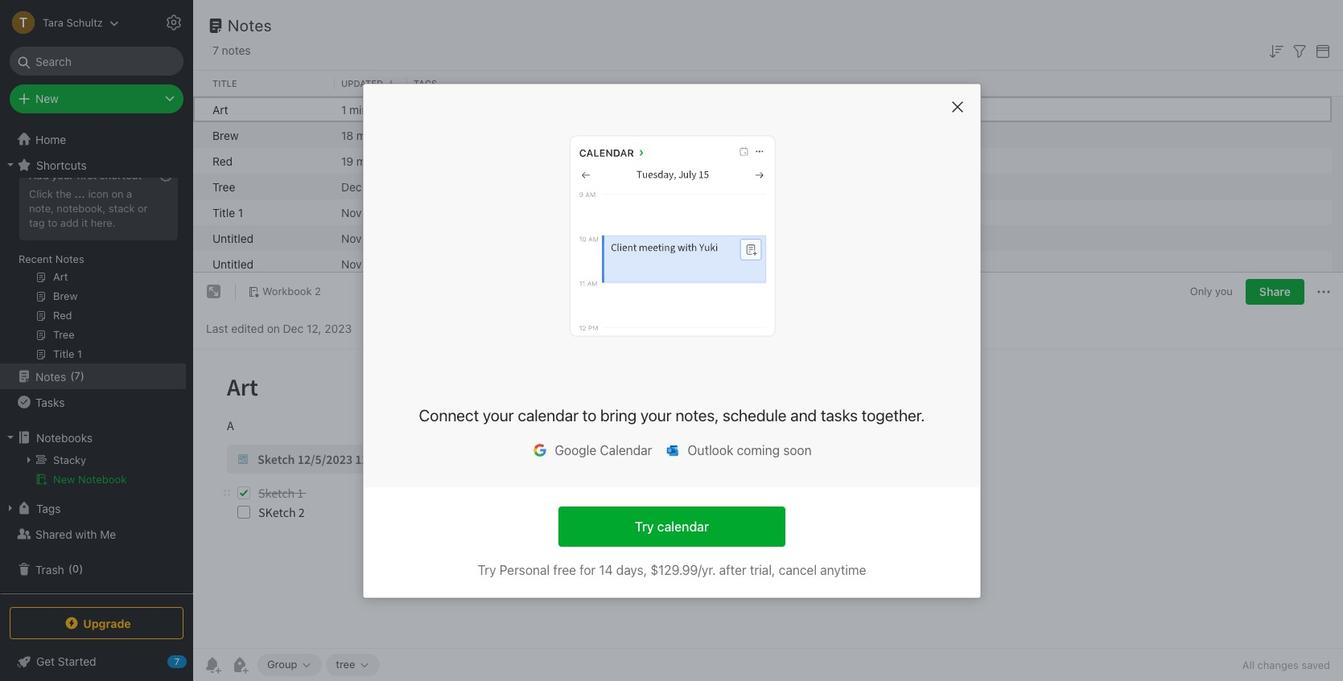 Task type: describe. For each thing, give the bounding box(es) containing it.
notes for notes
[[228, 16, 272, 35]]

title for title
[[213, 78, 237, 88]]

trash ( 0 )
[[35, 563, 83, 577]]

brew
[[213, 128, 239, 142]]

add
[[29, 169, 49, 182]]

18
[[341, 128, 354, 142]]

personal
[[499, 563, 550, 578]]

coming
[[737, 443, 780, 458]]

only you
[[1190, 285, 1233, 298]]

try personal free for 14 days, $129.99/yr. after trial, cancel anytime
[[477, 563, 866, 578]]

saved
[[1302, 659, 1331, 672]]

red
[[213, 154, 233, 168]]

add
[[60, 216, 79, 229]]

nov for nov 28
[[341, 206, 362, 219]]

icon on a note, notebook, stack or tag to add it here.
[[29, 188, 148, 229]]

nov 27
[[341, 231, 378, 245]]

( for trash
[[68, 563, 72, 576]]

upgrade
[[83, 617, 131, 631]]

with
[[75, 528, 97, 541]]

last edited on dec 12, 2023
[[206, 322, 352, 336]]

27
[[365, 231, 378, 245]]

after
[[719, 563, 746, 578]]

18 min ago
[[341, 128, 398, 142]]

1 horizontal spatial 1
[[341, 103, 346, 116]]

min for 19
[[357, 154, 375, 168]]

to inside tab panel
[[582, 406, 596, 425]]

row group containing title
[[193, 71, 1344, 97]]

28
[[365, 206, 379, 219]]

add tag image
[[230, 656, 250, 675]]

first
[[77, 169, 97, 182]]

19 min ago
[[341, 154, 398, 168]]

outlook
[[687, 443, 733, 458]]

notebooks
[[36, 431, 93, 445]]

12,
[[307, 322, 322, 336]]

workbook
[[262, 285, 312, 298]]

notebooks link
[[0, 425, 186, 451]]

for
[[579, 563, 596, 578]]

Note Editor text field
[[193, 350, 1344, 649]]

add a reminder image
[[203, 656, 222, 675]]

tag
[[29, 216, 45, 229]]

note,
[[29, 202, 54, 215]]

expand tags image
[[4, 502, 17, 515]]

new notebook
[[53, 473, 127, 486]]

7 notes
[[213, 43, 251, 57]]

to inside icon on a note, notebook, stack or tag to add it here.
[[48, 216, 57, 229]]

$129.99/yr.
[[650, 563, 716, 578]]

home link
[[0, 126, 193, 152]]

a
[[126, 188, 132, 200]]

notes inside group
[[55, 253, 84, 266]]

arrow image
[[23, 454, 35, 467]]

19
[[341, 154, 353, 168]]

the
[[56, 188, 72, 200]]

( for notes
[[70, 370, 74, 383]]

nov for nov 13
[[341, 257, 362, 271]]

14
[[599, 563, 613, 578]]

all
[[1243, 659, 1255, 672]]

click
[[29, 188, 53, 200]]

recent
[[19, 253, 53, 266]]

1 vertical spatial 1
[[238, 206, 243, 219]]

ago for 1 min ago
[[371, 103, 391, 116]]

it
[[82, 216, 88, 229]]

share button
[[1246, 279, 1305, 305]]

click the ...
[[29, 188, 85, 200]]

art
[[213, 103, 228, 116]]

notebook
[[78, 473, 127, 486]]

here.
[[91, 216, 116, 229]]

0
[[72, 563, 79, 576]]

ago for 18 min ago
[[378, 128, 398, 142]]

schedule
[[722, 406, 786, 425]]

0 vertical spatial tags
[[414, 78, 437, 88]]

) for trash
[[79, 563, 83, 576]]

soon
[[783, 443, 812, 458]]

and
[[790, 406, 817, 425]]

workbook 2
[[262, 285, 321, 298]]

anytime
[[820, 563, 866, 578]]

shortcuts
[[36, 158, 87, 172]]

google calendar
[[555, 443, 652, 458]]

tags button
[[0, 496, 186, 522]]

add your first shortcut
[[29, 169, 142, 182]]

notes,
[[675, 406, 719, 425]]

5
[[365, 180, 372, 194]]

recent notes
[[19, 253, 84, 266]]

bring
[[600, 406, 636, 425]]

share
[[1260, 285, 1291, 298]]

changes
[[1258, 659, 1299, 672]]

tree
[[336, 659, 355, 671]]

1 horizontal spatial 7
[[213, 43, 219, 57]]

shared with me
[[35, 528, 116, 541]]

notes ( 7 )
[[35, 370, 85, 384]]

title for title 1
[[213, 206, 235, 219]]



Task type: locate. For each thing, give the bounding box(es) containing it.
cancel image
[[946, 95, 969, 118]]

0 horizontal spatial tags
[[36, 502, 61, 516]]

) for notes
[[80, 370, 85, 383]]

last
[[206, 322, 228, 336]]

your right bring
[[640, 406, 671, 425]]

untitled for nov 13
[[213, 257, 254, 271]]

1 up 18
[[341, 103, 346, 116]]

)
[[80, 370, 85, 383], [79, 563, 83, 576]]

group button
[[258, 654, 322, 677]]

calendar
[[518, 406, 578, 425], [657, 519, 709, 534]]

0 horizontal spatial 1
[[238, 206, 243, 219]]

dec left the 5
[[341, 180, 362, 194]]

notes
[[228, 16, 272, 35], [55, 253, 84, 266], [35, 370, 66, 384]]

your for calendar
[[483, 406, 514, 425]]

0 vertical spatial try
[[635, 519, 654, 534]]

( right trash
[[68, 563, 72, 576]]

new inside popup button
[[35, 92, 59, 105]]

1 horizontal spatial try
[[635, 519, 654, 534]]

nov left 27
[[341, 231, 362, 245]]

shortcut
[[100, 169, 142, 182]]

2 untitled from the top
[[213, 257, 254, 271]]

nov 13
[[341, 257, 377, 271]]

0 vertical spatial on
[[111, 188, 124, 200]]

new notebook button
[[0, 470, 186, 489]]

2 vertical spatial notes
[[35, 370, 66, 384]]

0 vertical spatial to
[[48, 216, 57, 229]]

calendar up google
[[518, 406, 578, 425]]

tags right updated
[[414, 78, 437, 88]]

None search field
[[21, 47, 172, 76]]

1 horizontal spatial tags
[[414, 78, 437, 88]]

13
[[365, 257, 377, 271]]

1 vertical spatial (
[[68, 563, 72, 576]]

) up tasks button in the left of the page
[[80, 370, 85, 383]]

1 vertical spatial )
[[79, 563, 83, 576]]

ago for 19 min ago
[[378, 154, 398, 168]]

ago down 18 min ago
[[378, 154, 398, 168]]

title
[[213, 78, 237, 88], [213, 206, 235, 219]]

edited
[[231, 322, 264, 336]]

title down tree
[[213, 206, 235, 219]]

note window element
[[193, 273, 1344, 682]]

nov 28
[[341, 206, 379, 219]]

notes
[[222, 43, 251, 57]]

0 vertical spatial notes
[[228, 16, 272, 35]]

0 horizontal spatial calendar
[[518, 406, 578, 425]]

0 horizontal spatial on
[[111, 188, 124, 200]]

( up tasks button in the left of the page
[[70, 370, 74, 383]]

try calendar
[[635, 519, 709, 534]]

expand notebooks image
[[4, 431, 17, 444]]

ago up 19 min ago
[[378, 128, 398, 142]]

your for first
[[52, 169, 74, 182]]

calendar up $129.99/yr.
[[657, 519, 709, 534]]

1 vertical spatial tags
[[36, 502, 61, 516]]

0 vertical spatial nov
[[341, 206, 362, 219]]

0 vertical spatial untitled
[[213, 231, 254, 245]]

1 vertical spatial try
[[477, 563, 496, 578]]

notes for notes ( 7 )
[[35, 370, 66, 384]]

1 nov from the top
[[341, 206, 362, 219]]

0 vertical spatial (
[[70, 370, 74, 383]]

( inside notes ( 7 )
[[70, 370, 74, 383]]

) right trash
[[79, 563, 83, 576]]

nov
[[341, 206, 362, 219], [341, 231, 362, 245], [341, 257, 362, 271]]

1 vertical spatial notes
[[55, 253, 84, 266]]

untitled for nov 27
[[213, 231, 254, 245]]

to right the tag at top
[[48, 216, 57, 229]]

1 vertical spatial min
[[357, 128, 375, 142]]

notebook,
[[57, 202, 106, 215]]

1 horizontal spatial to
[[582, 406, 596, 425]]

1 horizontal spatial your
[[483, 406, 514, 425]]

0 horizontal spatial 7
[[74, 370, 80, 383]]

dec inside row group
[[341, 180, 362, 194]]

outlook coming soon
[[687, 443, 812, 458]]

trial,
[[750, 563, 775, 578]]

0 horizontal spatial try
[[477, 563, 496, 578]]

( inside trash ( 0 )
[[68, 563, 72, 576]]

2 vertical spatial ago
[[378, 154, 398, 168]]

0 vertical spatial min
[[349, 103, 368, 116]]

0 horizontal spatial to
[[48, 216, 57, 229]]

new inside button
[[53, 473, 75, 486]]

1 row group from the top
[[193, 71, 1344, 97]]

1 vertical spatial dec
[[283, 322, 304, 336]]

on left a on the left of the page
[[111, 188, 124, 200]]

0 vertical spatial new
[[35, 92, 59, 105]]

calendar inside try calendar button
[[657, 519, 709, 534]]

2 vertical spatial min
[[357, 154, 375, 168]]

0 vertical spatial dec
[[341, 180, 362, 194]]

try inside button
[[635, 519, 654, 534]]

2 title from the top
[[213, 206, 235, 219]]

tasks button
[[0, 390, 186, 415]]

or
[[138, 202, 148, 215]]

1 vertical spatial new
[[53, 473, 75, 486]]

google
[[555, 443, 596, 458]]

1
[[341, 103, 346, 116], [238, 206, 243, 219]]

0 vertical spatial ago
[[371, 103, 391, 116]]

new notebook group
[[0, 451, 186, 496]]

home
[[35, 132, 66, 146]]

) inside notes ( 7 )
[[80, 370, 85, 383]]

upgrade button
[[10, 608, 184, 640]]

1 horizontal spatial dec
[[341, 180, 362, 194]]

tags up shared
[[36, 502, 61, 516]]

nov for nov 27
[[341, 231, 362, 245]]

cancel
[[779, 563, 817, 578]]

try for try personal free for 14 days, $129.99/yr. after trial, cancel anytime
[[477, 563, 496, 578]]

0 horizontal spatial dec
[[283, 322, 304, 336]]

tags inside button
[[36, 502, 61, 516]]

1 vertical spatial 7
[[74, 370, 80, 383]]

1 down brew
[[238, 206, 243, 219]]

try left personal
[[477, 563, 496, 578]]

0 vertical spatial 7
[[213, 43, 219, 57]]

all changes saved
[[1243, 659, 1331, 672]]

0 vertical spatial 1
[[341, 103, 346, 116]]

workbook 2 button
[[242, 281, 327, 303]]

dec 5
[[341, 180, 372, 194]]

2 nov from the top
[[341, 231, 362, 245]]

1 horizontal spatial calendar
[[657, 519, 709, 534]]

calendar inside connect your calendar to bring your notes, schedule and tasks together. tab panel
[[518, 406, 578, 425]]

me
[[100, 528, 116, 541]]

untitled down title 1
[[213, 231, 254, 245]]

untitled up 'expand note' image at the top of page
[[213, 257, 254, 271]]

days,
[[616, 563, 647, 578]]

new up home
[[35, 92, 59, 105]]

tasks
[[821, 406, 858, 425]]

1 title from the top
[[213, 78, 237, 88]]

connect your calendar to bring your notes, schedule and tasks together. tab panel
[[363, 84, 980, 487]]

shortcuts button
[[0, 152, 186, 178]]

2 vertical spatial nov
[[341, 257, 362, 271]]

1 vertical spatial on
[[267, 322, 280, 336]]

nov left 28
[[341, 206, 362, 219]]

try for try calendar
[[635, 519, 654, 534]]

min
[[349, 103, 368, 116], [357, 128, 375, 142], [357, 154, 375, 168]]

ago
[[371, 103, 391, 116], [378, 128, 398, 142], [378, 154, 398, 168]]

tasks
[[35, 396, 65, 409]]

2 horizontal spatial your
[[640, 406, 671, 425]]

title up art on the top of page
[[213, 78, 237, 88]]

1 vertical spatial calendar
[[657, 519, 709, 534]]

1 vertical spatial title
[[213, 206, 235, 219]]

notes up 'notes'
[[228, 16, 272, 35]]

7 up tasks button in the left of the page
[[74, 370, 80, 383]]

7
[[213, 43, 219, 57], [74, 370, 80, 383]]

shared with me link
[[0, 522, 186, 547]]

new left notebook
[[53, 473, 75, 486]]

0 horizontal spatial your
[[52, 169, 74, 182]]

free
[[553, 563, 576, 578]]

tree containing home
[[0, 126, 193, 593]]

min right 19
[[357, 154, 375, 168]]

new
[[35, 92, 59, 105], [53, 473, 75, 486]]

only
[[1190, 285, 1213, 298]]

Search text field
[[21, 47, 172, 76]]

row group
[[193, 71, 1344, 97], [193, 97, 1332, 277]]

7 inside notes ( 7 )
[[74, 370, 80, 383]]

min right 18
[[357, 128, 375, 142]]

3 nov from the top
[[341, 257, 362, 271]]

shared
[[35, 528, 72, 541]]

to left bring
[[582, 406, 596, 425]]

on
[[111, 188, 124, 200], [267, 322, 280, 336]]

settings image
[[164, 13, 184, 32]]

together.
[[862, 406, 925, 425]]

1 vertical spatial to
[[582, 406, 596, 425]]

nov left 13 at the top of page
[[341, 257, 362, 271]]

untitled
[[213, 231, 254, 245], [213, 257, 254, 271]]

1 vertical spatial nov
[[341, 231, 362, 245]]

1 vertical spatial untitled
[[213, 257, 254, 271]]

7 left 'notes'
[[213, 43, 219, 57]]

calendar
[[600, 443, 652, 458]]

icon
[[88, 188, 109, 200]]

0 vertical spatial )
[[80, 370, 85, 383]]

row group containing art
[[193, 97, 1332, 277]]

on right edited
[[267, 322, 280, 336]]

dec left 12,
[[283, 322, 304, 336]]

try up days,
[[635, 519, 654, 534]]

updated
[[341, 78, 383, 88]]

dec inside note window element
[[283, 322, 304, 336]]

on inside icon on a note, notebook, stack or tag to add it here.
[[111, 188, 124, 200]]

tree
[[213, 180, 235, 194]]

connect
[[419, 406, 479, 425]]

min for 18
[[357, 128, 375, 142]]

1 vertical spatial ago
[[378, 128, 398, 142]]

2 row group from the top
[[193, 97, 1332, 277]]

1 untitled from the top
[[213, 231, 254, 245]]

min down updated
[[349, 103, 368, 116]]

connect your calendar to bring your notes, schedule and tasks together.
[[419, 406, 925, 425]]

expand note image
[[204, 282, 224, 302]]

ago up 18 min ago
[[371, 103, 391, 116]]

2
[[315, 285, 321, 298]]

0 vertical spatial title
[[213, 78, 237, 88]]

on inside note window element
[[267, 322, 280, 336]]

stack
[[109, 202, 135, 215]]

notes up tasks
[[35, 370, 66, 384]]

new button
[[10, 85, 184, 114]]

you
[[1216, 285, 1233, 298]]

trash
[[35, 563, 64, 577]]

dec
[[341, 180, 362, 194], [283, 322, 304, 336]]

0 vertical spatial calendar
[[518, 406, 578, 425]]

try calendar button
[[558, 507, 785, 547]]

group containing add your first shortcut
[[0, 155, 186, 370]]

your inside group
[[52, 169, 74, 182]]

) inside trash ( 0 )
[[79, 563, 83, 576]]

group
[[0, 155, 186, 370]]

2023
[[325, 322, 352, 336]]

tree
[[0, 126, 193, 593]]

new for new
[[35, 92, 59, 105]]

your up the
[[52, 169, 74, 182]]

notes right recent
[[55, 253, 84, 266]]

1 horizontal spatial on
[[267, 322, 280, 336]]

your right "connect"
[[483, 406, 514, 425]]

new for new notebook
[[53, 473, 75, 486]]

notes inside notes ( 7 )
[[35, 370, 66, 384]]

min for 1
[[349, 103, 368, 116]]



Task type: vqa. For each thing, say whether or not it's contained in the screenshot.


